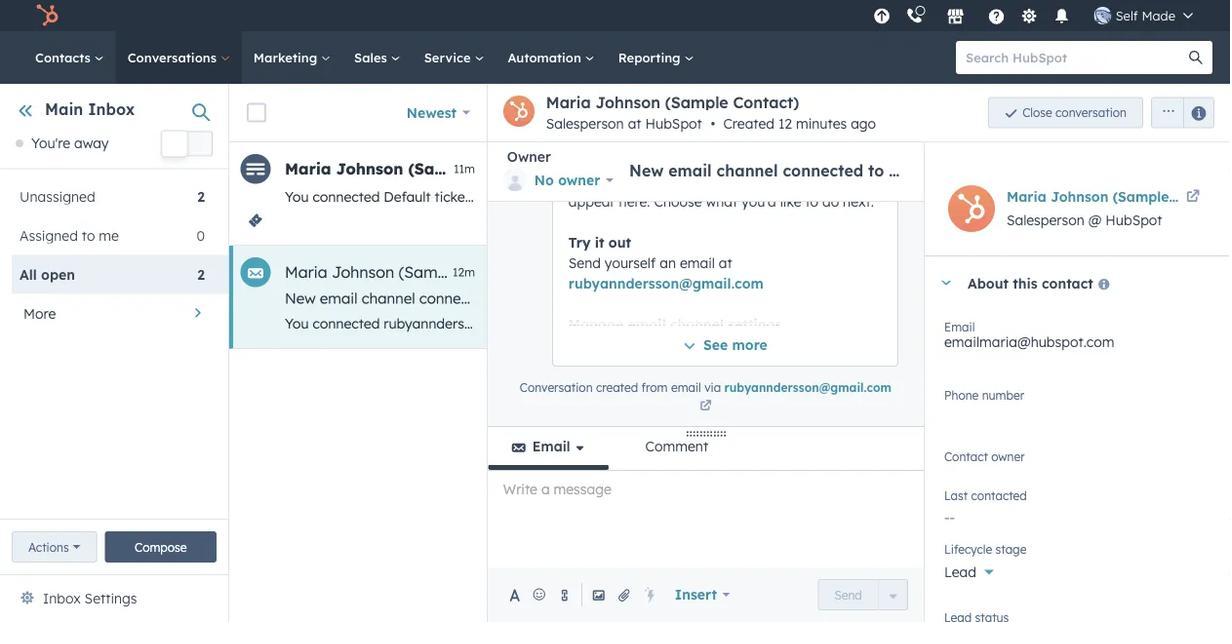 Task type: locate. For each thing, give the bounding box(es) containing it.
any up personalize
[[571, 315, 596, 332]]

2 for unassigned
[[197, 188, 205, 205]]

1 horizontal spatial choose
[[944, 315, 992, 332]]

sent right am)
[[672, 172, 699, 189]]

rubyanndersson@gmail.com down 12m
[[384, 315, 567, 332]]

do
[[822, 192, 839, 209], [1113, 315, 1130, 332]]

1 vertical spatial rubyanndersson@gmail.com
[[384, 315, 567, 332]]

choose
[[1099, 188, 1146, 205], [654, 192, 702, 209], [944, 315, 992, 332]]

emails
[[627, 172, 668, 189], [629, 315, 671, 332], [678, 336, 720, 353]]

calling icon button
[[898, 3, 931, 29]]

about
[[968, 274, 1009, 291]]

salesperson
[[546, 115, 624, 132], [1007, 212, 1085, 229]]

also inside new email channel connected to hubspot you connected rubyanndersson@gmail.com any new emails sent to this address will also appear here. choose what you'd like to do next:  try it out s
[[829, 315, 855, 332]]

1 vertical spatial salesperson
[[1007, 212, 1085, 229]]

new for new email channel connected to hubspot
[[629, 161, 664, 180]]

you're
[[31, 135, 70, 152]]

yourself
[[605, 254, 656, 271]]

0 vertical spatial address
[[747, 172, 798, 189]]

close
[[1023, 105, 1052, 120]]

1 horizontal spatial salesperson
[[1007, 212, 1085, 229]]

rubyanndersson@gmail.com inside new email channel connected to hubspot you connected rubyanndersson@gmail.com any new emails sent to this address will also appear here. choose what you'd like to do next:  try it out s
[[384, 315, 567, 332]]

sales link
[[342, 31, 412, 84]]

appear inside any new emails sent to this address will also appear here. choose what you'd like to do next:
[[569, 192, 615, 209]]

sent up the see more button on the right of page
[[675, 315, 702, 332]]

1 2 from the top
[[197, 188, 205, 205]]

email down caret icon
[[944, 320, 975, 334]]

main content containing maria johnson (sample contact)
[[229, 33, 1230, 622]]

form from maria johnson (sample contact) with subject (no subject) row
[[229, 142, 1230, 246]]

0 horizontal spatial appear
[[569, 192, 615, 209]]

connected
[[783, 161, 864, 180], [313, 188, 380, 205], [419, 289, 491, 308], [313, 315, 380, 332]]

owner right 1,
[[558, 172, 600, 189]]

you connected default ticket form (nov 1, 2023 11:28:05 am) any new submissions to this form will also appear here as tickets. choose what you'd li
[[285, 188, 1230, 205]]

new email channel connected to hubspot heading
[[629, 161, 957, 180]]

new inside new email channel connected to hubspot you connected rubyanndersson@gmail.com any new emails sent to this address will also appear here. choose what you'd like to do next:  try it out s
[[285, 289, 316, 308]]

1 vertical spatial like
[[1071, 315, 1092, 332]]

maria johnson (sample contact) down the default
[[285, 262, 528, 282]]

do inside any new emails sent to this address will also appear here. choose what you'd like to do next:
[[822, 192, 839, 209]]

1 vertical spatial emails
[[629, 315, 671, 332]]

johnson up salesperson @ hubspot
[[1051, 188, 1109, 205]]

0 vertical spatial channel
[[717, 161, 778, 180]]

1,
[[543, 188, 553, 205]]

2 2 from the top
[[197, 266, 205, 283]]

no owner
[[534, 172, 600, 189]]

new up personalize
[[600, 315, 626, 332]]

send group
[[818, 580, 908, 611]]

contact)
[[733, 93, 799, 112], [479, 159, 547, 179], [1173, 188, 1230, 205], [464, 262, 528, 282]]

here. up yourself
[[619, 192, 650, 209]]

you'd up emailmaria@hubspot.com
[[1032, 315, 1067, 332]]

0 vertical spatial next:
[[843, 192, 874, 209]]

this down the created
[[720, 172, 743, 189]]

1 horizontal spatial like
[[1071, 315, 1092, 332]]

0 vertical spatial new
[[629, 161, 664, 180]]

maria
[[546, 93, 591, 112], [285, 159, 331, 179], [1007, 188, 1047, 205], [285, 262, 328, 282]]

will inside new email channel connected to hubspot you connected rubyanndersson@gmail.com any new emails sent to this address will also appear here. choose what you'd like to do next:  try it out s
[[805, 315, 825, 332]]

salesperson inside maria johnson (sample contact) salesperson at hubspot • created 12 minutes ago
[[546, 115, 624, 132]]

it left s
[[1191, 315, 1200, 332]]

owner up contacted
[[992, 449, 1025, 464]]

also down the minutes
[[826, 172, 852, 189]]

to
[[868, 161, 884, 180], [703, 172, 717, 189], [815, 188, 829, 205], [805, 192, 819, 209], [82, 227, 95, 244], [495, 289, 510, 308], [706, 315, 719, 332], [1096, 315, 1109, 332]]

emails right 2023 in the top left of the page
[[627, 172, 668, 189]]

owner for no owner
[[558, 172, 600, 189]]

out inside try it out send yourself an email at rubyanndersson@gmail.com
[[609, 233, 631, 250]]

0 vertical spatial inbox
[[88, 100, 135, 119]]

you'd down new email channel connected to hubspot heading
[[742, 192, 776, 209]]

0 vertical spatial out
[[609, 233, 631, 250]]

salesperson down "as"
[[1007, 212, 1085, 229]]

new left the submissions
[[703, 188, 729, 205]]

row group
[[229, 142, 1230, 349]]

1 vertical spatial no owner button
[[944, 446, 1211, 478]]

maria johnson (sample contact)
[[285, 159, 547, 179], [1007, 188, 1230, 205], [285, 262, 528, 282]]

email for manage email channel settings personalize your emails with a team signature.
[[628, 315, 666, 332]]

no inside contact owner no owner
[[944, 457, 963, 474]]

hubspot image
[[35, 4, 59, 27]]

email for new email channel connected to hubspot you connected rubyanndersson@gmail.com any new emails sent to this address will also appear here. choose what you'd like to do next:  try it out s
[[320, 289, 358, 308]]

send
[[569, 254, 601, 271], [835, 588, 862, 602]]

personalize
[[569, 336, 641, 353]]

0 horizontal spatial salesperson
[[546, 115, 624, 132]]

1 horizontal spatial appear
[[859, 315, 906, 332]]

email
[[669, 161, 712, 180], [680, 254, 715, 271], [320, 289, 358, 308], [628, 315, 666, 332], [671, 380, 701, 394]]

choose right 11:28:05
[[654, 192, 702, 209]]

0
[[197, 227, 205, 244]]

(sample inside row
[[399, 262, 460, 282]]

emails up 'your'
[[629, 315, 671, 332]]

like down new email channel connected to hubspot heading
[[780, 192, 802, 209]]

salesperson up no owner
[[546, 115, 624, 132]]

1 vertical spatial inbox
[[43, 590, 81, 607]]

0 horizontal spatial no owner button
[[503, 166, 614, 195]]

1 horizontal spatial no
[[944, 457, 963, 474]]

johnson down the reporting
[[596, 93, 660, 112]]

this inside new email channel connected to hubspot you connected rubyanndersson@gmail.com any new emails sent to this address will also appear here. choose what you'd like to do next:  try it out s
[[723, 315, 746, 332]]

inbox left settings
[[43, 590, 81, 607]]

2
[[197, 188, 205, 205], [197, 266, 205, 283]]

choose up @
[[1099, 188, 1146, 205]]

what left 'you'd'
[[1150, 188, 1182, 205]]

manage email channel settings personalize your emails with a team signature.
[[569, 315, 867, 353]]

1 vertical spatial it
[[1191, 315, 1200, 332]]

connected inside the form from maria johnson (sample contact) with subject (no subject) row
[[313, 188, 380, 205]]

maria inside maria johnson (sample contact) salesperson at hubspot • created 12 minutes ago
[[546, 93, 591, 112]]

form left (nov
[[474, 188, 505, 205]]

notifications image
[[1053, 9, 1071, 26]]

new email channel connected to hubspot you connected rubyanndersson@gmail.com any new emails sent to this address will also appear here. choose what you'd like to do next:  try it out s
[[285, 289, 1230, 332]]

this inside dropdown button
[[1013, 274, 1038, 291]]

0 horizontal spatial choose
[[654, 192, 702, 209]]

like down about this contact dropdown button
[[1071, 315, 1092, 332]]

2 for all open
[[197, 266, 205, 283]]

you'd
[[742, 192, 776, 209], [1032, 315, 1067, 332]]

at
[[628, 115, 642, 132], [719, 254, 732, 271]]

(sample inside row
[[408, 159, 474, 179]]

help button
[[980, 0, 1013, 31]]

emails left the with
[[678, 336, 720, 353]]

will for hubspot
[[805, 315, 825, 332]]

email
[[944, 320, 975, 334], [533, 438, 570, 455]]

try left s
[[1168, 315, 1187, 332]]

(sample up •
[[665, 93, 729, 112]]

do inside new email channel connected to hubspot you connected rubyanndersson@gmail.com any new emails sent to this address will also appear here. choose what you'd like to do next:  try it out s
[[1113, 315, 1130, 332]]

appear inside new email channel connected to hubspot you connected rubyanndersson@gmail.com any new emails sent to this address will also appear here. choose what you'd like to do next:  try it out s
[[859, 315, 906, 332]]

email inside email emailmaria@hubspot.com
[[944, 320, 975, 334]]

email inside new email channel connected to hubspot you connected rubyanndersson@gmail.com any new emails sent to this address will also appear here. choose what you'd like to do next:  try it out s
[[320, 289, 358, 308]]

appear inside the form from maria johnson (sample contact) with subject (no subject) row
[[948, 188, 995, 205]]

insert button
[[662, 576, 743, 615]]

2 vertical spatial emails
[[678, 336, 720, 353]]

0 vertical spatial 2
[[197, 188, 205, 205]]

2 vertical spatial maria johnson (sample contact)
[[285, 262, 528, 282]]

your
[[645, 336, 674, 353]]

this down new email channel connected to hubspot
[[832, 188, 855, 205]]

0 horizontal spatial new
[[285, 289, 316, 308]]

0 vertical spatial emails
[[627, 172, 668, 189]]

2 horizontal spatial what
[[1150, 188, 1182, 205]]

1 horizontal spatial no owner button
[[944, 446, 1211, 478]]

maria johnson (sample contact) inside row
[[285, 262, 528, 282]]

here. down caret icon
[[909, 315, 941, 332]]

group
[[1143, 97, 1215, 128]]

1 vertical spatial 2
[[197, 266, 205, 283]]

2 up 0
[[197, 188, 205, 205]]

at right an
[[719, 254, 732, 271]]

owner up last contacted
[[967, 457, 1007, 474]]

1 vertical spatial no
[[944, 457, 963, 474]]

out left s
[[1204, 315, 1225, 332]]

1 vertical spatial do
[[1113, 315, 1130, 332]]

actions
[[28, 540, 69, 555]]

0 horizontal spatial like
[[780, 192, 802, 209]]

0 horizontal spatial form
[[474, 188, 505, 205]]

1 horizontal spatial form
[[859, 188, 890, 205]]

at down the reporting
[[628, 115, 642, 132]]

1 vertical spatial try
[[1168, 315, 1187, 332]]

a
[[754, 336, 763, 353]]

any right 1,
[[569, 172, 593, 189]]

try inside new email channel connected to hubspot you connected rubyanndersson@gmail.com any new emails sent to this address will also appear here. choose what you'd like to do next:  try it out s
[[1168, 315, 1187, 332]]

address inside any new emails sent to this address will also appear here. choose what you'd like to do next:
[[747, 172, 798, 189]]

rubyanndersson@gmail.com for to
[[384, 315, 567, 332]]

email inside try it out send yourself an email at rubyanndersson@gmail.com
[[680, 254, 715, 271]]

no owner button up last contacted text box
[[944, 446, 1211, 478]]

try down 2023 in the top left of the page
[[569, 233, 591, 250]]

0 vertical spatial sent
[[672, 172, 699, 189]]

like
[[780, 192, 802, 209], [1071, 315, 1092, 332]]

also up the signature.
[[829, 315, 855, 332]]

appear down no owner
[[569, 192, 615, 209]]

about this contact button
[[925, 257, 1211, 309]]

choose down about
[[944, 315, 992, 332]]

you'd inside new email channel connected to hubspot you connected rubyanndersson@gmail.com any new emails sent to this address will also appear here. choose what you'd like to do next:  try it out s
[[1032, 315, 1067, 332]]

0 vertical spatial like
[[780, 192, 802, 209]]

conversations
[[128, 49, 220, 65]]

email inside manage email channel settings personalize your emails with a team signature.
[[628, 315, 666, 332]]

inbox up away
[[88, 100, 135, 119]]

0 vertical spatial you
[[285, 188, 309, 205]]

new
[[597, 172, 623, 189], [703, 188, 729, 205], [600, 315, 626, 332]]

out up yourself
[[609, 233, 631, 250]]

like inside new email channel connected to hubspot you connected rubyanndersson@gmail.com any new emails sent to this address will also appear here. choose what you'd like to do next:  try it out s
[[1071, 315, 1092, 332]]

0 horizontal spatial next:
[[843, 192, 874, 209]]

0 horizontal spatial here.
[[619, 192, 650, 209]]

no
[[534, 172, 554, 189], [944, 457, 963, 474]]

2 vertical spatial channel
[[670, 315, 724, 332]]

this up see more
[[723, 315, 746, 332]]

channel
[[717, 161, 778, 180], [362, 289, 415, 308], [670, 315, 724, 332]]

2 horizontal spatial appear
[[948, 188, 995, 205]]

close conversation button
[[989, 97, 1143, 128]]

0 vertical spatial email
[[944, 320, 975, 334]]

Phone number text field
[[944, 384, 1211, 423]]

it down 11:28:05
[[595, 233, 604, 250]]

choose inside the form from maria johnson (sample contact) with subject (no subject) row
[[1099, 188, 1146, 205]]

johnson inside the form from maria johnson (sample contact) with subject (no subject) row
[[336, 159, 403, 179]]

lifecycle
[[944, 542, 992, 557]]

you inside the form from maria johnson (sample contact) with subject (no subject) row
[[285, 188, 309, 205]]

0 vertical spatial maria johnson (sample contact)
[[285, 159, 547, 179]]

0 vertical spatial send
[[569, 254, 601, 271]]

appear up the signature.
[[859, 315, 906, 332]]

1 vertical spatial here.
[[909, 315, 941, 332]]

0 vertical spatial here.
[[619, 192, 650, 209]]

appear
[[948, 188, 995, 205], [569, 192, 615, 209], [859, 315, 906, 332]]

am)
[[645, 188, 671, 205]]

0 horizontal spatial send
[[569, 254, 601, 271]]

also
[[826, 172, 852, 189], [918, 188, 944, 205], [829, 315, 855, 332]]

0 horizontal spatial email
[[533, 438, 570, 455]]

marketplaces image
[[947, 9, 965, 26]]

address
[[747, 172, 798, 189], [750, 315, 801, 332]]

contacts
[[35, 49, 94, 65]]

(sample up the ticket
[[408, 159, 474, 179]]

1 horizontal spatial do
[[1113, 315, 1130, 332]]

email inside button
[[533, 438, 570, 455]]

1 vertical spatial out
[[1204, 315, 1225, 332]]

team
[[766, 336, 800, 353]]

do down new email channel connected to hubspot
[[822, 192, 839, 209]]

email down conversation
[[533, 438, 570, 455]]

conversation
[[520, 380, 593, 394]]

will inside the form from maria johnson (sample contact) with subject (no subject) row
[[894, 188, 914, 205]]

no owner button
[[503, 166, 614, 195], [944, 446, 1211, 478]]

comment
[[645, 438, 708, 455]]

johnson up the default
[[336, 159, 403, 179]]

1 vertical spatial new
[[285, 289, 316, 308]]

1 vertical spatial sent
[[675, 315, 702, 332]]

0 vertical spatial rubyanndersson@gmail.com
[[569, 274, 764, 291]]

this right about
[[1013, 274, 1038, 291]]

(sample down the default
[[399, 262, 460, 282]]

see more
[[703, 336, 768, 353]]

0 horizontal spatial try
[[569, 233, 591, 250]]

1 vertical spatial channel
[[362, 289, 415, 308]]

main content
[[229, 33, 1230, 622]]

Last contacted text field
[[944, 500, 1211, 531]]

appear for hubspot
[[859, 315, 906, 332]]

settings
[[728, 315, 782, 332]]

0 vertical spatial you'd
[[742, 192, 776, 209]]

(sample inside maria johnson (sample contact) salesperson at hubspot • created 12 minutes ago
[[665, 93, 729, 112]]

0 horizontal spatial out
[[609, 233, 631, 250]]

no down owner
[[534, 172, 554, 189]]

send inside try it out send yourself an email at rubyanndersson@gmail.com
[[569, 254, 601, 271]]

here. inside new email channel connected to hubspot you connected rubyanndersson@gmail.com any new emails sent to this address will also appear here. choose what you'd like to do next:  try it out s
[[909, 315, 941, 332]]

1 horizontal spatial try
[[1168, 315, 1187, 332]]

johnson down the default
[[332, 262, 394, 282]]

0 horizontal spatial you'd
[[742, 192, 776, 209]]

rubyanndersson@gmail.com link down team
[[697, 380, 892, 415]]

1 vertical spatial you
[[285, 315, 309, 332]]

1 horizontal spatial out
[[1204, 315, 1225, 332]]

channel inside new email channel connected to hubspot you connected rubyanndersson@gmail.com any new emails sent to this address will also appear here. choose what you'd like to do next:  try it out s
[[362, 289, 415, 308]]

(sample
[[665, 93, 729, 112], [408, 159, 474, 179], [1113, 188, 1169, 205], [399, 262, 460, 282]]

0 vertical spatial salesperson
[[546, 115, 624, 132]]

rubyanndersson@gmail.com down team
[[724, 380, 892, 394]]

what inside new email channel connected to hubspot you connected rubyanndersson@gmail.com any new emails sent to this address will also appear here. choose what you'd like to do next:  try it out s
[[996, 315, 1028, 332]]

new right 2023 in the top left of the page
[[597, 172, 623, 189]]

also left here
[[918, 188, 944, 205]]

channel inside manage email channel settings personalize your emails with a team signature.
[[670, 315, 724, 332]]

1 vertical spatial next:
[[1133, 315, 1164, 332]]

email from maria johnson (sample contact) with subject new email channel connected to hubspot row
[[229, 246, 1230, 349]]

0 horizontal spatial what
[[706, 192, 738, 209]]

0 vertical spatial try
[[569, 233, 591, 250]]

any right am)
[[675, 188, 700, 205]]

1 vertical spatial send
[[835, 588, 862, 602]]

phone
[[944, 388, 979, 402]]

to inside the form from maria johnson (sample contact) with subject (no subject) row
[[815, 188, 829, 205]]

2 horizontal spatial choose
[[1099, 188, 1146, 205]]

1 vertical spatial at
[[719, 254, 732, 271]]

ruby anderson image
[[1094, 7, 1112, 24]]

1 horizontal spatial here.
[[909, 315, 941, 332]]

about this contact
[[968, 274, 1094, 291]]

1 horizontal spatial send
[[835, 588, 862, 602]]

do down about this contact dropdown button
[[1113, 315, 1130, 332]]

this inside any new emails sent to this address will also appear here. choose what you'd like to do next:
[[720, 172, 743, 189]]

what right am)
[[706, 192, 738, 209]]

appear left here
[[948, 188, 995, 205]]

1 vertical spatial address
[[750, 315, 801, 332]]

no up last
[[944, 457, 963, 474]]

caret image
[[941, 281, 952, 285]]

0 vertical spatial no owner button
[[503, 166, 614, 195]]

1 horizontal spatial what
[[996, 315, 1028, 332]]

1 horizontal spatial new
[[629, 161, 664, 180]]

lead button
[[944, 553, 1211, 585]]

johnson inside maria johnson (sample contact) link
[[1051, 188, 1109, 205]]

new for new email channel connected to hubspot you connected rubyanndersson@gmail.com any new emails sent to this address will also appear here. choose what you'd like to do next:  try it out s
[[285, 289, 316, 308]]

automation link
[[496, 31, 607, 84]]

close conversation
[[1023, 105, 1127, 120]]

maria johnson (sample contact) up the default
[[285, 159, 547, 179]]

@
[[1089, 212, 1102, 229]]

maria inside row
[[285, 262, 328, 282]]

johnson inside maria johnson (sample contact) salesperson at hubspot • created 12 minutes ago
[[596, 93, 660, 112]]

you inside new email channel connected to hubspot you connected rubyanndersson@gmail.com any new emails sent to this address will also appear here. choose what you'd like to do next:  try it out s
[[285, 315, 309, 332]]

1 vertical spatial maria johnson (sample contact)
[[1007, 188, 1230, 205]]

1 vertical spatial you'd
[[1032, 315, 1067, 332]]

maria johnson (sample contact) inside row
[[285, 159, 547, 179]]

form down the ago
[[859, 188, 890, 205]]

at inside try it out send yourself an email at rubyanndersson@gmail.com
[[719, 254, 732, 271]]

1 horizontal spatial you'd
[[1032, 315, 1067, 332]]

new
[[629, 161, 664, 180], [285, 289, 316, 308]]

maria johnson (sample contact) up @
[[1007, 188, 1230, 205]]

2 you from the top
[[285, 315, 309, 332]]

this
[[720, 172, 743, 189], [832, 188, 855, 205], [1013, 274, 1038, 291], [723, 315, 746, 332]]

next: inside any new emails sent to this address will also appear here. choose what you'd like to do next:
[[843, 192, 874, 209]]

no owner button for owner
[[503, 166, 614, 195]]

next: left s
[[1133, 315, 1164, 332]]

number
[[982, 388, 1025, 402]]

Search HubSpot search field
[[956, 41, 1195, 74]]

rubyanndersson@gmail.com link down an
[[569, 274, 764, 291]]

11m
[[454, 161, 475, 176]]

0 horizontal spatial no
[[534, 172, 554, 189]]

1 horizontal spatial it
[[1191, 315, 1200, 332]]

help image
[[988, 9, 1006, 26]]

0 vertical spatial it
[[595, 233, 604, 250]]

0 vertical spatial do
[[822, 192, 839, 209]]

1 horizontal spatial email
[[944, 320, 975, 334]]

what up emailmaria@hubspot.com
[[996, 315, 1028, 332]]

no owner button down owner
[[503, 166, 614, 195]]

1 horizontal spatial inbox
[[88, 100, 135, 119]]

last contacted
[[944, 488, 1027, 503]]

johnson
[[596, 93, 660, 112], [336, 159, 403, 179], [1051, 188, 1109, 205], [332, 262, 394, 282]]

newest
[[407, 104, 457, 121]]

also inside any new emails sent to this address will also appear here. choose what you'd like to do next:
[[826, 172, 852, 189]]

actions button
[[12, 532, 97, 563]]

next: down new email channel connected to hubspot heading
[[843, 192, 874, 209]]

1 vertical spatial email
[[533, 438, 570, 455]]

0 vertical spatial at
[[628, 115, 642, 132]]

1 you from the top
[[285, 188, 309, 205]]

0 horizontal spatial it
[[595, 233, 604, 250]]

1 horizontal spatial next:
[[1133, 315, 1164, 332]]

2 down 0
[[197, 266, 205, 283]]

0 horizontal spatial do
[[822, 192, 839, 209]]

this inside the form from maria johnson (sample contact) with subject (no subject) row
[[832, 188, 855, 205]]

compose
[[135, 540, 187, 555]]

rubyanndersson@gmail.com down an
[[569, 274, 764, 291]]

0 horizontal spatial at
[[628, 115, 642, 132]]

1 horizontal spatial at
[[719, 254, 732, 271]]

also for (nov
[[918, 188, 944, 205]]

2023
[[557, 188, 588, 205]]

will for (nov
[[894, 188, 914, 205]]

new inside new email channel connected to hubspot you connected rubyanndersson@gmail.com any new emails sent to this address will also appear here. choose what you'd like to do next:  try it out s
[[600, 315, 626, 332]]

also inside the form from maria johnson (sample contact) with subject (no subject) row
[[918, 188, 944, 205]]

email for new email channel connected to hubspot
[[669, 161, 712, 180]]



Task type: describe. For each thing, give the bounding box(es) containing it.
maria johnson (sample contact) link
[[1007, 185, 1230, 209]]

default
[[384, 188, 431, 205]]

me
[[99, 227, 119, 244]]

no owner button for contact owner
[[944, 446, 1211, 478]]

owner for contact owner no owner
[[992, 449, 1025, 464]]

main inbox
[[45, 100, 135, 119]]

hubspot inside new email channel connected to hubspot you connected rubyanndersson@gmail.com any new emails sent to this address will also appear here. choose what you'd like to do next:  try it out s
[[514, 289, 575, 308]]

search image
[[1189, 51, 1203, 64]]

hubspot link
[[23, 4, 73, 27]]

at inside maria johnson (sample contact) salesperson at hubspot • created 12 minutes ago
[[628, 115, 642, 132]]

choose inside new email channel connected to hubspot you connected rubyanndersson@gmail.com any new emails sent to this address will also appear here. choose what you'd like to do next:  try it out s
[[944, 315, 992, 332]]

try it out send yourself an email at rubyanndersson@gmail.com
[[569, 233, 764, 291]]

reporting link
[[607, 31, 706, 84]]

email for email
[[533, 438, 570, 455]]

see
[[703, 336, 728, 353]]

•
[[711, 115, 716, 132]]

contact) inside row
[[479, 159, 547, 179]]

self made
[[1116, 7, 1176, 23]]

what inside the form from maria johnson (sample contact) with subject (no subject) row
[[1150, 188, 1182, 205]]

you'd inside any new emails sent to this address will also appear here. choose what you'd like to do next:
[[742, 192, 776, 209]]

conversation created from email via
[[520, 380, 724, 394]]

self made button
[[1083, 0, 1205, 31]]

marketplaces button
[[935, 0, 976, 31]]

email emailmaria@hubspot.com
[[944, 320, 1115, 351]]

service link
[[412, 31, 496, 84]]

email for email emailmaria@hubspot.com
[[944, 320, 975, 334]]

you'd
[[1186, 188, 1221, 205]]

you're away
[[31, 135, 109, 152]]

contact
[[944, 449, 988, 464]]

created
[[596, 380, 638, 394]]

maria johnson (sample contact) for 12m
[[285, 262, 528, 282]]

stage
[[996, 542, 1027, 557]]

maria johnson (sample contact) salesperson at hubspot • created 12 minutes ago
[[546, 93, 876, 132]]

submissions
[[733, 188, 811, 205]]

what inside any new emails sent to this address will also appear here. choose what you'd like to do next:
[[706, 192, 738, 209]]

here. inside any new emails sent to this address will also appear here. choose what you'd like to do next:
[[619, 192, 650, 209]]

will inside any new emails sent to this address will also appear here. choose what you'd like to do next:
[[802, 172, 822, 189]]

compose button
[[105, 532, 217, 563]]

main
[[45, 100, 83, 119]]

ago
[[851, 115, 876, 132]]

channel for new email channel connected to hubspot you connected rubyanndersson@gmail.com any new emails sent to this address will also appear here. choose what you'd like to do next:  try it out s
[[362, 289, 415, 308]]

conversations link
[[116, 31, 242, 84]]

it inside try it out send yourself an email at rubyanndersson@gmail.com
[[595, 233, 604, 250]]

open
[[41, 266, 75, 283]]

emails inside new email channel connected to hubspot you connected rubyanndersson@gmail.com any new emails sent to this address will also appear here. choose what you'd like to do next:  try it out s
[[629, 315, 671, 332]]

send inside send 'button'
[[835, 588, 862, 602]]

all
[[20, 266, 37, 283]]

marketing link
[[242, 31, 342, 84]]

calling icon image
[[906, 8, 924, 25]]

self made menu
[[868, 0, 1207, 31]]

self
[[1116, 7, 1138, 23]]

channel for new email channel connected to hubspot
[[717, 161, 778, 180]]

assigned to me
[[20, 227, 119, 244]]

out inside new email channel connected to hubspot you connected rubyanndersson@gmail.com any new emails sent to this address will also appear here. choose what you'd like to do next:  try it out s
[[1204, 315, 1225, 332]]

phone number
[[944, 388, 1025, 402]]

comment button
[[621, 427, 733, 470]]

emailmaria@hubspot.com
[[944, 334, 1115, 351]]

any new emails sent to this address will also appear here. choose what you'd like to do next:
[[569, 172, 874, 209]]

0 vertical spatial no
[[534, 172, 554, 189]]

channel for manage email channel settings personalize your emails with a team signature.
[[670, 315, 724, 332]]

contact) inside maria johnson (sample contact) salesperson at hubspot • created 12 minutes ago
[[733, 93, 799, 112]]

settings image
[[1021, 8, 1038, 26]]

12
[[779, 115, 792, 132]]

sent inside any new emails sent to this address will also appear here. choose what you'd like to do next:
[[672, 172, 699, 189]]

like inside any new emails sent to this address will also appear here. choose what you'd like to do next:
[[780, 192, 802, 209]]

here
[[999, 188, 1027, 205]]

created
[[723, 115, 775, 132]]

emails inside any new emails sent to this address will also appear here. choose what you'd like to do next:
[[627, 172, 668, 189]]

any inside new email channel connected to hubspot you connected rubyanndersson@gmail.com any new emails sent to this address will also appear here. choose what you'd like to do next:  try it out s
[[571, 315, 596, 332]]

next: inside new email channel connected to hubspot you connected rubyanndersson@gmail.com any new emails sent to this address will also appear here. choose what you'd like to do next:  try it out s
[[1133, 315, 1164, 332]]

maria inside row
[[285, 159, 331, 179]]

it inside new email channel connected to hubspot you connected rubyanndersson@gmail.com any new emails sent to this address will also appear here. choose what you'd like to do next:  try it out s
[[1191, 315, 1200, 332]]

settings
[[85, 590, 137, 607]]

service
[[424, 49, 475, 65]]

salesperson @ hubspot
[[1007, 212, 1163, 229]]

link opens in a new window image
[[700, 397, 712, 415]]

appear for (nov
[[948, 188, 995, 205]]

assigned
[[20, 227, 78, 244]]

inbox settings
[[43, 590, 137, 607]]

0 vertical spatial rubyanndersson@gmail.com link
[[569, 274, 764, 291]]

you're away image
[[16, 140, 23, 147]]

lead
[[944, 564, 977, 581]]

manage
[[569, 315, 624, 332]]

also for hubspot
[[829, 315, 855, 332]]

unassigned
[[20, 188, 95, 205]]

sent inside new email channel connected to hubspot you connected rubyanndersson@gmail.com any new emails sent to this address will also appear here. choose what you'd like to do next:  try it out s
[[675, 315, 702, 332]]

maria johnson (sample contact) for 11m
[[285, 159, 547, 179]]

signature.
[[804, 336, 867, 353]]

made
[[1142, 7, 1176, 23]]

johnson inside "email from maria johnson (sample contact) with subject new email channel connected to hubspot" row
[[332, 262, 394, 282]]

emails inside manage email channel settings personalize your emails with a team signature.
[[678, 336, 720, 353]]

search button
[[1180, 41, 1213, 74]]

reporting
[[618, 49, 684, 65]]

1 form from the left
[[474, 188, 505, 205]]

via
[[705, 380, 721, 394]]

away
[[74, 135, 109, 152]]

send button
[[818, 580, 879, 611]]

contacts link
[[23, 31, 116, 84]]

try inside try it out send yourself an email at rubyanndersson@gmail.com
[[569, 233, 591, 250]]

0 horizontal spatial inbox
[[43, 590, 81, 607]]

email button
[[488, 427, 609, 470]]

2 form from the left
[[859, 188, 890, 205]]

(nov
[[509, 188, 540, 205]]

marketing
[[253, 49, 321, 65]]

rubyanndersson@gmail.com for yourself
[[569, 274, 764, 291]]

newest button
[[394, 93, 483, 132]]

2 vertical spatial rubyanndersson@gmail.com
[[724, 380, 892, 394]]

choose inside any new emails sent to this address will also appear here. choose what you'd like to do next:
[[654, 192, 702, 209]]

all open
[[20, 266, 75, 283]]

upgrade image
[[873, 8, 891, 26]]

contact) inside row
[[464, 262, 528, 282]]

hubspot inside maria johnson (sample contact) salesperson at hubspot • created 12 minutes ago
[[645, 115, 702, 132]]

see more button
[[683, 333, 768, 358]]

minutes
[[796, 115, 847, 132]]

row group containing maria johnson (sample contact)
[[229, 142, 1230, 349]]

sales
[[354, 49, 391, 65]]

address inside new email channel connected to hubspot you connected rubyanndersson@gmail.com any new emails sent to this address will also appear here. choose what you'd like to do next:  try it out s
[[750, 315, 801, 332]]

conversation
[[1056, 105, 1127, 120]]

new inside the form from maria johnson (sample contact) with subject (no subject) row
[[703, 188, 729, 205]]

lifecycle stage
[[944, 542, 1027, 557]]

last
[[944, 488, 968, 503]]

li
[[1225, 188, 1230, 205]]

new inside any new emails sent to this address will also appear here. choose what you'd like to do next:
[[597, 172, 623, 189]]

tickets.
[[1049, 188, 1095, 205]]

link opens in a new window image
[[700, 400, 712, 412]]

as
[[1030, 188, 1045, 205]]

more
[[23, 305, 56, 322]]

any inside any new emails sent to this address will also appear here. choose what you'd like to do next:
[[569, 172, 593, 189]]

ticket
[[435, 188, 470, 205]]

1 vertical spatial rubyanndersson@gmail.com link
[[697, 380, 892, 415]]

any inside the form from maria johnson (sample contact) with subject (no subject) row
[[675, 188, 700, 205]]

(sample up salesperson @ hubspot
[[1113, 188, 1169, 205]]

settings link
[[1017, 5, 1042, 26]]



Task type: vqa. For each thing, say whether or not it's contained in the screenshot.
the rightmost "andale"
no



